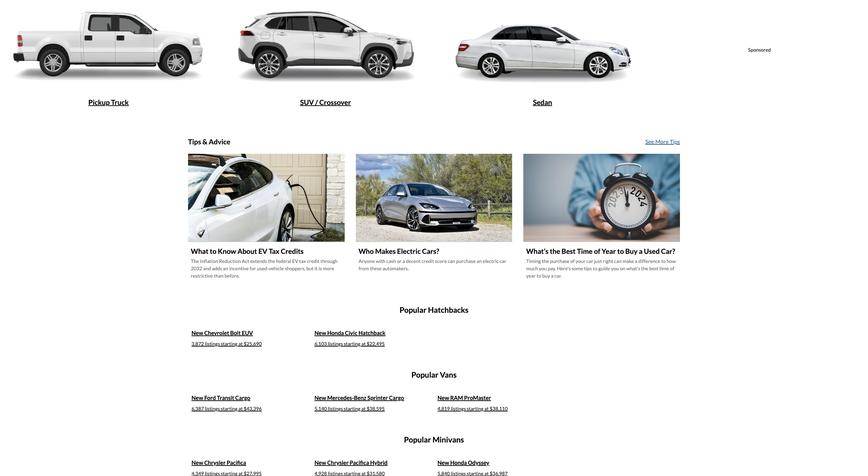 Task type: describe. For each thing, give the bounding box(es) containing it.
new honda civic hatchback
[[315, 330, 385, 337]]

who
[[359, 247, 374, 255]]

starting for civic
[[344, 341, 360, 347]]

listings for ford
[[205, 406, 220, 412]]

&
[[202, 137, 207, 146]]

reduction
[[219, 258, 241, 264]]

$43,396
[[244, 406, 262, 412]]

new mercedes-benz sprinter cargo
[[315, 395, 404, 401]]

your
[[576, 258, 585, 264]]

listings for chevrolet
[[205, 341, 220, 347]]

popular minivans
[[404, 435, 464, 445]]

ram
[[450, 395, 463, 401]]

new for new chrysler pacifica
[[192, 460, 203, 466]]

starting for transit
[[221, 406, 238, 412]]

the down difference
[[641, 266, 648, 272]]

inflation
[[200, 258, 218, 264]]

tax
[[299, 258, 306, 264]]

$38,595
[[367, 406, 385, 412]]

it
[[315, 266, 318, 272]]

suv / crossover
[[300, 98, 351, 106]]

cars?
[[422, 247, 439, 255]]

credit inside what to know about ev tax credits the inflation reduction act extends the federal ev tax credit through 2032 and adds an incentive for used-vehicle shoppers, but it is more restrictive than before.
[[307, 258, 320, 264]]

sponsored
[[748, 47, 771, 53]]

1 horizontal spatial of
[[594, 247, 600, 255]]

chrysler for new chrysler pacifica
[[204, 460, 226, 466]]

purchase for cars?
[[456, 258, 476, 264]]

pickup truck link
[[2, 0, 215, 109]]

at for sprinter
[[361, 406, 366, 412]]

and
[[203, 266, 211, 272]]

more
[[323, 266, 334, 272]]

at for cargo
[[238, 406, 243, 412]]

truck
[[111, 98, 129, 106]]

right
[[603, 258, 613, 264]]

a left car.
[[551, 273, 554, 279]]

buy
[[625, 247, 638, 255]]

much
[[526, 266, 538, 272]]

an inside what to know about ev tax credits the inflation reduction act extends the federal ev tax credit through 2032 and adds an incentive for used-vehicle shoppers, but it is more restrictive than before.
[[223, 266, 228, 272]]

credit inside who makes electric cars? anyone with cash or a decent credit score can purchase an electric car from these automakers.
[[422, 258, 434, 264]]

the left best
[[550, 247, 560, 255]]

through
[[320, 258, 338, 264]]

from
[[359, 266, 369, 272]]

electric
[[483, 258, 499, 264]]

pickup
[[88, 98, 110, 106]]

year
[[526, 273, 536, 279]]

know
[[218, 247, 236, 255]]

automakers.
[[383, 266, 409, 272]]

6,103
[[315, 341, 327, 347]]

best
[[649, 266, 658, 272]]

euv
[[242, 330, 253, 337]]

before.
[[225, 273, 240, 279]]

federal
[[276, 258, 291, 264]]

but
[[306, 266, 314, 272]]

at for euv
[[238, 341, 243, 347]]

at for hatchback
[[361, 341, 366, 347]]

1 cargo from the left
[[235, 395, 250, 401]]

hatchbacks
[[428, 305, 469, 315]]

chrysler for new chrysler pacifica hybrid
[[327, 460, 349, 466]]

best
[[562, 247, 576, 255]]

popular for popular minivans
[[404, 435, 431, 445]]

3,872 listings starting at $25,690
[[192, 341, 262, 347]]

tips & advice
[[188, 137, 230, 146]]

$22,495
[[367, 341, 385, 347]]

what to know about ev tax credits the inflation reduction act extends the federal ev tax credit through 2032 and adds an incentive for used-vehicle shoppers, but it is more restrictive than before.
[[191, 247, 338, 279]]

0 vertical spatial ev
[[258, 247, 267, 255]]

purchase for time
[[550, 258, 569, 264]]

0 horizontal spatial tips
[[188, 137, 201, 146]]

new for new chrysler pacifica hybrid
[[315, 460, 326, 466]]

car?
[[661, 247, 675, 255]]

see more tips link
[[645, 137, 680, 148]]

popular hatchbacks
[[400, 305, 469, 315]]

honda for odyssey
[[450, 460, 467, 466]]

who makes electric cars? image
[[356, 154, 512, 242]]

what's the best time of year to buy a used car? timing the purchase of your car just right can make a difference to how much you pay. here's some tips to guide you on what's the best time of year to buy a car.
[[526, 247, 676, 279]]

new honda odyssey link
[[438, 459, 554, 476]]

$25,690
[[244, 341, 262, 347]]

vehicle
[[269, 266, 284, 272]]

makes
[[375, 247, 396, 255]]

new ford transit cargo
[[192, 395, 250, 401]]

listings for ram
[[451, 406, 466, 412]]

3,872
[[192, 341, 204, 347]]

1 you from the left
[[539, 266, 547, 272]]

tips
[[584, 266, 592, 272]]

what's the best time of year to buy a used car? image
[[523, 154, 680, 242]]

pacifica for new chrysler pacifica hybrid
[[350, 460, 369, 466]]

see more tips
[[645, 138, 680, 145]]

4,819
[[438, 406, 450, 412]]

what
[[191, 247, 208, 255]]

score
[[435, 258, 447, 264]]

5,140 listings starting at $38,595
[[315, 406, 385, 412]]

crossover
[[319, 98, 351, 106]]

pay.
[[548, 266, 556, 272]]

sedan
[[533, 98, 552, 106]]

make
[[623, 258, 634, 264]]

to up time
[[661, 258, 666, 264]]

car.
[[554, 273, 562, 279]]

a up what's
[[635, 258, 637, 264]]

how
[[667, 258, 676, 264]]

car for cars?
[[500, 258, 506, 264]]

to left the buy
[[617, 247, 624, 255]]

guide
[[598, 266, 610, 272]]

time
[[577, 247, 593, 255]]

starting for bolt
[[221, 341, 238, 347]]

popular for popular vans
[[411, 370, 438, 380]]

pickup truck
[[88, 98, 129, 106]]

credits
[[281, 247, 304, 255]]

new for new ram promaster
[[438, 395, 449, 401]]

to right the tips
[[593, 266, 597, 272]]

see
[[645, 138, 654, 145]]

starting for promaster
[[467, 406, 483, 412]]

used-
[[257, 266, 269, 272]]

buy
[[542, 273, 550, 279]]

new for new ford transit cargo
[[192, 395, 203, 401]]

difference
[[638, 258, 660, 264]]

2 you from the left
[[611, 266, 619, 272]]

6,103 listings starting at $22,495
[[315, 341, 385, 347]]

6,387
[[192, 406, 204, 412]]

honda for civic
[[327, 330, 344, 337]]

than
[[214, 273, 224, 279]]

here's
[[557, 266, 571, 272]]

incentive
[[229, 266, 249, 272]]



Task type: locate. For each thing, give the bounding box(es) containing it.
2 pacifica from the left
[[350, 460, 369, 466]]

can inside what's the best time of year to buy a used car? timing the purchase of your car just right can make a difference to how much you pay. here's some tips to guide you on what's the best time of year to buy a car.
[[614, 258, 622, 264]]

purchase inside who makes electric cars? anyone with cash or a decent credit score can purchase an electric car from these automakers.
[[456, 258, 476, 264]]

used
[[644, 247, 660, 255]]

popular for popular hatchbacks
[[400, 305, 427, 315]]

popular vans
[[411, 370, 457, 380]]

1 horizontal spatial cargo
[[389, 395, 404, 401]]

what's
[[626, 266, 640, 272]]

of
[[594, 247, 600, 255], [570, 258, 575, 264], [670, 266, 674, 272]]

or
[[397, 258, 402, 264]]

new chrysler pacifica hybrid link
[[315, 459, 431, 476]]

sedan image
[[441, 0, 644, 98]]

can right the score
[[448, 258, 455, 264]]

new ram promaster
[[438, 395, 491, 401]]

0 horizontal spatial ev
[[258, 247, 267, 255]]

cargo right sprinter
[[389, 395, 404, 401]]

honda
[[327, 330, 344, 337], [450, 460, 467, 466]]

listings down mercedes-
[[328, 406, 343, 412]]

0 horizontal spatial purchase
[[456, 258, 476, 264]]

2 credit from the left
[[422, 258, 434, 264]]

mercedes-
[[327, 395, 354, 401]]

some
[[572, 266, 583, 272]]

at left $38,110
[[484, 406, 489, 412]]

listings down chevrolet
[[205, 341, 220, 347]]

car inside what's the best time of year to buy a used car? timing the purchase of your car just right can make a difference to how much you pay. here's some tips to guide you on what's the best time of year to buy a car.
[[586, 258, 593, 264]]

advice
[[209, 137, 230, 146]]

1 horizontal spatial car
[[586, 258, 593, 264]]

can inside who makes electric cars? anyone with cash or a decent credit score can purchase an electric car from these automakers.
[[448, 258, 455, 264]]

starting
[[221, 341, 238, 347], [344, 341, 360, 347], [221, 406, 238, 412], [344, 406, 360, 412], [467, 406, 483, 412]]

ev up extends
[[258, 247, 267, 255]]

you up buy
[[539, 266, 547, 272]]

tax
[[269, 247, 279, 255]]

bolt
[[230, 330, 241, 337]]

with
[[376, 258, 385, 264]]

car for time
[[586, 258, 593, 264]]

a
[[639, 247, 643, 255], [403, 258, 405, 264], [635, 258, 637, 264], [551, 273, 554, 279]]

can
[[448, 258, 455, 264], [614, 258, 622, 264]]

starting down promaster
[[467, 406, 483, 412]]

listings down ram
[[451, 406, 466, 412]]

can up on
[[614, 258, 622, 264]]

car
[[500, 258, 506, 264], [586, 258, 593, 264]]

new honda odyssey
[[438, 460, 489, 466]]

tips inside 'link'
[[670, 138, 680, 145]]

0 horizontal spatial an
[[223, 266, 228, 272]]

0 horizontal spatial can
[[448, 258, 455, 264]]

listings down ford
[[205, 406, 220, 412]]

at down benz
[[361, 406, 366, 412]]

shoppers,
[[285, 266, 305, 272]]

new for new honda odyssey
[[438, 460, 449, 466]]

credit down cars?
[[422, 258, 434, 264]]

suv / crossover link
[[219, 0, 432, 109]]

1 horizontal spatial honda
[[450, 460, 467, 466]]

tips
[[188, 137, 201, 146], [670, 138, 680, 145]]

the inside what to know about ev tax credits the inflation reduction act extends the federal ev tax credit through 2032 and adds an incentive for used-vehicle shoppers, but it is more restrictive than before.
[[268, 258, 275, 264]]

suv / crossover image
[[224, 0, 427, 98]]

popular
[[400, 305, 427, 315], [411, 370, 438, 380], [404, 435, 431, 445]]

chrysler
[[204, 460, 226, 466], [327, 460, 349, 466]]

chrysler inside new chrysler pacifica link
[[204, 460, 226, 466]]

an left electric
[[477, 258, 482, 264]]

is
[[319, 266, 322, 272]]

0 horizontal spatial credit
[[307, 258, 320, 264]]

honda left odyssey on the bottom right of the page
[[450, 460, 467, 466]]

5,140
[[315, 406, 327, 412]]

an
[[477, 258, 482, 264], [223, 266, 228, 272]]

tips left '&'
[[188, 137, 201, 146]]

credit up the it in the bottom of the page
[[307, 258, 320, 264]]

1 vertical spatial honda
[[450, 460, 467, 466]]

2 purchase from the left
[[550, 258, 569, 264]]

0 horizontal spatial car
[[500, 258, 506, 264]]

more
[[655, 138, 669, 145]]

year
[[602, 247, 616, 255]]

of up just
[[594, 247, 600, 255]]

ev up shoppers, at the bottom of the page
[[292, 258, 298, 264]]

odyssey
[[468, 460, 489, 466]]

just
[[594, 258, 602, 264]]

2 car from the left
[[586, 258, 593, 264]]

a inside who makes electric cars? anyone with cash or a decent credit score can purchase an electric car from these automakers.
[[403, 258, 405, 264]]

a right the buy
[[639, 247, 643, 255]]

starting down civic
[[344, 341, 360, 347]]

an down reduction
[[223, 266, 228, 272]]

new for new mercedes-benz sprinter cargo
[[315, 395, 326, 401]]

starting down transit
[[221, 406, 238, 412]]

to up inflation
[[210, 247, 216, 255]]

extends
[[250, 258, 267, 264]]

new chrysler pacifica link
[[192, 459, 308, 476]]

of left your
[[570, 258, 575, 264]]

1 horizontal spatial chrysler
[[327, 460, 349, 466]]

purchase left electric
[[456, 258, 476, 264]]

these
[[370, 266, 382, 272]]

1 horizontal spatial credit
[[422, 258, 434, 264]]

adds
[[212, 266, 222, 272]]

0 horizontal spatial honda
[[327, 330, 344, 337]]

cargo up $43,396
[[235, 395, 250, 401]]

to inside what to know about ev tax credits the inflation reduction act extends the federal ev tax credit through 2032 and adds an incentive for used-vehicle shoppers, but it is more restrictive than before.
[[210, 247, 216, 255]]

pacifica for new chrysler pacifica
[[227, 460, 246, 466]]

about
[[238, 247, 257, 255]]

of down how
[[670, 266, 674, 272]]

$38,110
[[490, 406, 508, 412]]

act
[[242, 258, 249, 264]]

2 chrysler from the left
[[327, 460, 349, 466]]

what to know about ev tax credits image
[[188, 154, 345, 242]]

1 horizontal spatial can
[[614, 258, 622, 264]]

starting for benz
[[344, 406, 360, 412]]

honda left civic
[[327, 330, 344, 337]]

at down bolt
[[238, 341, 243, 347]]

sedan link
[[436, 0, 649, 109]]

the up the vehicle
[[268, 258, 275, 264]]

car up the tips
[[586, 258, 593, 264]]

hybrid
[[370, 460, 388, 466]]

1 pacifica from the left
[[227, 460, 246, 466]]

listings right 6,103
[[328, 341, 343, 347]]

cash
[[386, 258, 396, 264]]

at left $22,495
[[361, 341, 366, 347]]

0 vertical spatial of
[[594, 247, 600, 255]]

starting down the new mercedes-benz sprinter cargo
[[344, 406, 360, 412]]

0 horizontal spatial cargo
[[235, 395, 250, 401]]

at
[[238, 341, 243, 347], [361, 341, 366, 347], [238, 406, 243, 412], [361, 406, 366, 412], [484, 406, 489, 412]]

2 vertical spatial of
[[670, 266, 674, 272]]

2 cargo from the left
[[389, 395, 404, 401]]

an inside who makes electric cars? anyone with cash or a decent credit score can purchase an electric car from these automakers.
[[477, 258, 482, 264]]

1 chrysler from the left
[[204, 460, 226, 466]]

civic
[[345, 330, 357, 337]]

1 vertical spatial ev
[[292, 258, 298, 264]]

listings for honda
[[328, 341, 343, 347]]

0 vertical spatial an
[[477, 258, 482, 264]]

1 vertical spatial an
[[223, 266, 228, 272]]

1 purchase from the left
[[456, 258, 476, 264]]

/
[[315, 98, 318, 106]]

2 can from the left
[[614, 258, 622, 264]]

electric
[[397, 247, 421, 255]]

0 horizontal spatial pacifica
[[227, 460, 246, 466]]

4,819 listings starting at $38,110
[[438, 406, 508, 412]]

transit
[[217, 395, 234, 401]]

purchase inside what's the best time of year to buy a used car? timing the purchase of your car just right can make a difference to how much you pay. here's some tips to guide you on what's the best time of year to buy a car.
[[550, 258, 569, 264]]

pickup truck image
[[7, 0, 210, 98]]

credit
[[307, 258, 320, 264], [422, 258, 434, 264]]

0 horizontal spatial of
[[570, 258, 575, 264]]

0 horizontal spatial you
[[539, 266, 547, 272]]

car right electric
[[500, 258, 506, 264]]

0 horizontal spatial chrysler
[[204, 460, 226, 466]]

1 horizontal spatial an
[[477, 258, 482, 264]]

1 vertical spatial popular
[[411, 370, 438, 380]]

time
[[659, 266, 669, 272]]

tips right more in the top of the page
[[670, 138, 680, 145]]

2 horizontal spatial of
[[670, 266, 674, 272]]

a right or
[[403, 258, 405, 264]]

1 horizontal spatial you
[[611, 266, 619, 272]]

purchase up here's
[[550, 258, 569, 264]]

1 horizontal spatial tips
[[670, 138, 680, 145]]

anyone
[[359, 258, 375, 264]]

0 vertical spatial popular
[[400, 305, 427, 315]]

1 horizontal spatial ev
[[292, 258, 298, 264]]

timing
[[526, 258, 541, 264]]

the up 'pay.'
[[542, 258, 549, 264]]

new for new chevrolet bolt euv
[[192, 330, 203, 337]]

6,387 listings starting at $43,396
[[192, 406, 262, 412]]

starting down bolt
[[221, 341, 238, 347]]

at left $43,396
[[238, 406, 243, 412]]

you left on
[[611, 266, 619, 272]]

pacifica
[[227, 460, 246, 466], [350, 460, 369, 466]]

new chrysler pacifica
[[192, 460, 246, 466]]

benz
[[354, 395, 366, 401]]

minivans
[[433, 435, 464, 445]]

1 horizontal spatial purchase
[[550, 258, 569, 264]]

restrictive
[[191, 273, 213, 279]]

1 can from the left
[[448, 258, 455, 264]]

car inside who makes electric cars? anyone with cash or a decent credit score can purchase an electric car from these automakers.
[[500, 258, 506, 264]]

the
[[191, 258, 199, 264]]

1 horizontal spatial pacifica
[[350, 460, 369, 466]]

listings
[[205, 341, 220, 347], [328, 341, 343, 347], [205, 406, 220, 412], [328, 406, 343, 412], [451, 406, 466, 412]]

1 vertical spatial of
[[570, 258, 575, 264]]

new for new honda civic hatchback
[[315, 330, 326, 337]]

what's
[[526, 247, 549, 255]]

1 credit from the left
[[307, 258, 320, 264]]

0 vertical spatial honda
[[327, 330, 344, 337]]

to
[[210, 247, 216, 255], [617, 247, 624, 255], [661, 258, 666, 264], [593, 266, 597, 272], [537, 273, 541, 279]]

sprinter
[[367, 395, 388, 401]]

you
[[539, 266, 547, 272], [611, 266, 619, 272]]

listings for mercedes-
[[328, 406, 343, 412]]

1 car from the left
[[500, 258, 506, 264]]

2 vertical spatial popular
[[404, 435, 431, 445]]

chrysler inside new chrysler pacifica hybrid link
[[327, 460, 349, 466]]

on
[[620, 266, 625, 272]]

to left buy
[[537, 273, 541, 279]]



Task type: vqa. For each thing, say whether or not it's contained in the screenshot.
the bottommost days
no



